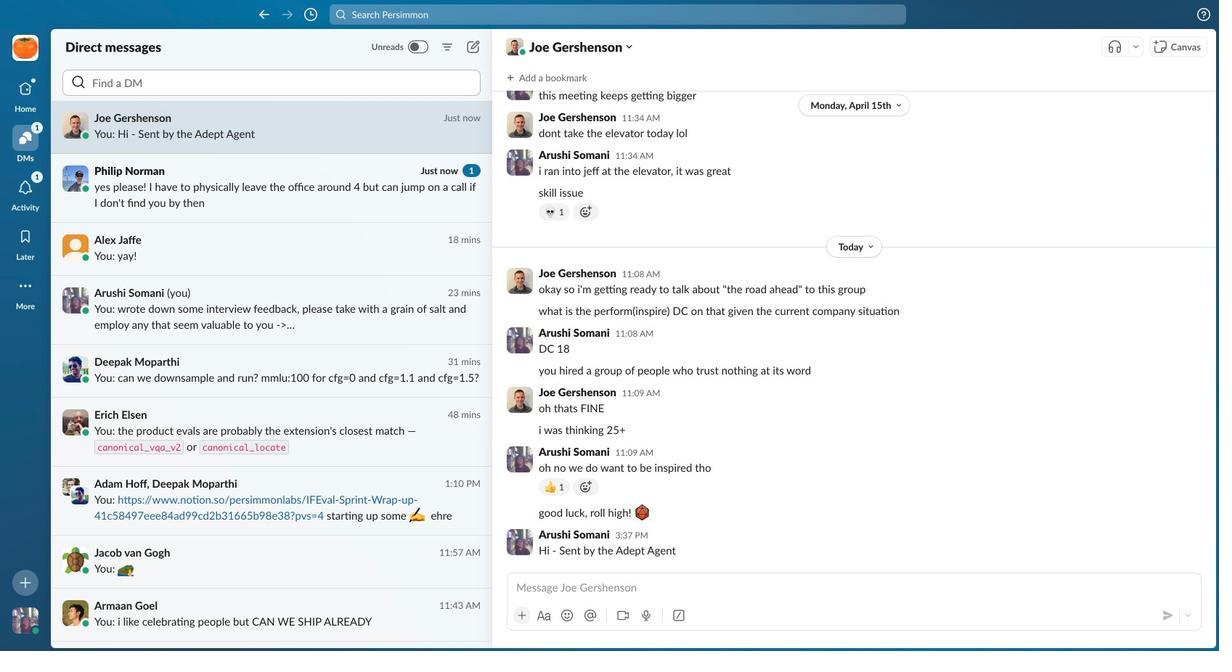 Task type: locate. For each thing, give the bounding box(es) containing it.
1 view arushi somani's profile image from the top
[[507, 74, 533, 100]]

joe gershenson (direct message, away) list
[[492, 0, 1217, 579]]

0 vertical spatial view joe gershenson's profile image
[[507, 268, 533, 294]]

1 fg image from the top
[[578, 205, 593, 219]]

1 vertical spatial view arushi somani's profile image
[[507, 447, 533, 473]]

conversation with @joe gershenson group
[[492, 0, 1220, 649]]

new message image
[[466, 40, 481, 54]]

1 vertical spatial view arushi somani's profile image
[[507, 150, 533, 176]]

run shortcut image
[[673, 609, 686, 622]]

document
[[51, 101, 492, 154]]

active image inside control strip toolbar
[[28, 624, 43, 638]]

2 view joe gershenson's profile image from the top
[[507, 387, 533, 413]]

2 reactions group from the top
[[539, 479, 1202, 499]]

1 vertical spatial image image
[[71, 487, 89, 505]]

1 horizontal spatial image image
[[506, 38, 524, 56]]

1 reactions group from the top
[[539, 203, 1202, 224]]

fg image right :skull: image
[[578, 205, 593, 219]]

0 vertical spatial reactions group
[[539, 203, 1202, 224]]

view arushi somani's profile image
[[507, 328, 533, 354], [507, 447, 533, 473]]

persimmon image
[[12, 35, 38, 61]]

0 horizontal spatial image image
[[71, 487, 89, 505]]

1 vertical spatial reactions group
[[539, 479, 1202, 499]]

0 vertical spatial fg image
[[578, 205, 593, 219]]

direct messages group
[[51, 29, 529, 652]]

:d20: image
[[634, 505, 650, 521]]

1 vertical spatial view joe gershenson's profile image
[[507, 387, 533, 413]]

2 fg image from the top
[[578, 480, 593, 495]]

image image
[[506, 38, 524, 56], [71, 487, 89, 505]]

composer actions toolbar
[[508, 601, 1201, 630]]

fg image right :+1: image
[[578, 480, 593, 495]]

view joe gershenson's profile image
[[507, 112, 533, 138]]

help image
[[1197, 7, 1212, 22]]

fg image
[[578, 205, 593, 219], [578, 480, 593, 495]]

Message to Joe Gershenson text field
[[508, 574, 1201, 601]]

0 vertical spatial view arushi somani's profile image
[[507, 74, 533, 100]]

reactions group
[[539, 203, 1202, 224], [539, 479, 1202, 499]]

bell o image
[[18, 180, 33, 195]]

2 view arushi somani's profile image from the top
[[507, 150, 533, 176]]

active image
[[516, 46, 529, 59], [78, 129, 93, 143], [78, 304, 93, 318], [78, 564, 93, 578]]

0 vertical spatial image image
[[506, 38, 524, 56]]

1 view joe gershenson's profile image from the top
[[507, 268, 533, 294]]

active image inside document
[[78, 129, 93, 143]]

2 vertical spatial view arushi somani's profile image
[[507, 530, 533, 556]]

image image inside recent conversations list
[[71, 487, 89, 505]]

1 vertical spatial fg image
[[578, 480, 593, 495]]

0 vertical spatial view arushi somani's profile image
[[507, 328, 533, 354]]

view arushi somani's profile image
[[507, 74, 533, 100], [507, 150, 533, 176], [507, 530, 533, 556]]

show formatting image
[[537, 609, 551, 622]]

3 view arushi somani's profile image from the top
[[507, 530, 533, 556]]

view joe gershenson's profile image
[[507, 268, 533, 294], [507, 387, 533, 413]]

active image
[[78, 182, 93, 196], [78, 251, 93, 265], [78, 373, 93, 387], [78, 426, 93, 440], [78, 617, 93, 631], [28, 624, 43, 638]]

document inside 'direct messages' group
[[51, 101, 492, 154]]

2 view arushi somani's profile image from the top
[[507, 447, 533, 473]]



Task type: vqa. For each thing, say whether or not it's contained in the screenshot.
top Close 'Icon'
no



Task type: describe. For each thing, give the bounding box(es) containing it.
more options image
[[1131, 41, 1142, 52]]

:prayge: image
[[118, 561, 134, 577]]

bg image
[[578, 480, 593, 495]]

control strip toolbar
[[0, 570, 51, 652]]

1 view arushi somani's profile image from the top
[[507, 328, 533, 354]]

:writing_hand: image
[[409, 508, 425, 524]]

history navigation toolbar
[[0, 0, 1220, 29]]

recent conversations list
[[51, 100, 492, 652]]

persimmon tab list
[[7, 70, 44, 317]]

:skull: image
[[545, 206, 556, 218]]

start huddle with joe gershenson image
[[1108, 40, 1123, 54]]

persimmon tab panel
[[0, 0, 1220, 652]]

back in history image
[[257, 7, 272, 22]]

attach image
[[517, 610, 528, 621]]

image image inside primary view actions toolbar
[[506, 38, 524, 56]]

filter conversations: internal and external image
[[440, 40, 455, 54]]

forward in history image
[[280, 7, 295, 22]]

fg image for bg image
[[578, 480, 593, 495]]

fg image for bg icon
[[578, 205, 593, 219]]

show history image
[[304, 7, 318, 22]]

Search query field
[[92, 70, 477, 86]]

primary view actions toolbar
[[492, 29, 1217, 65]]

bg image
[[578, 205, 593, 219]]

:+1: image
[[545, 482, 556, 493]]

add a bookmark image
[[503, 67, 518, 88]]

record audio clip image
[[640, 609, 653, 622]]

mention someone image
[[584, 609, 597, 622]]

actions toolbar
[[51, 29, 492, 65]]



